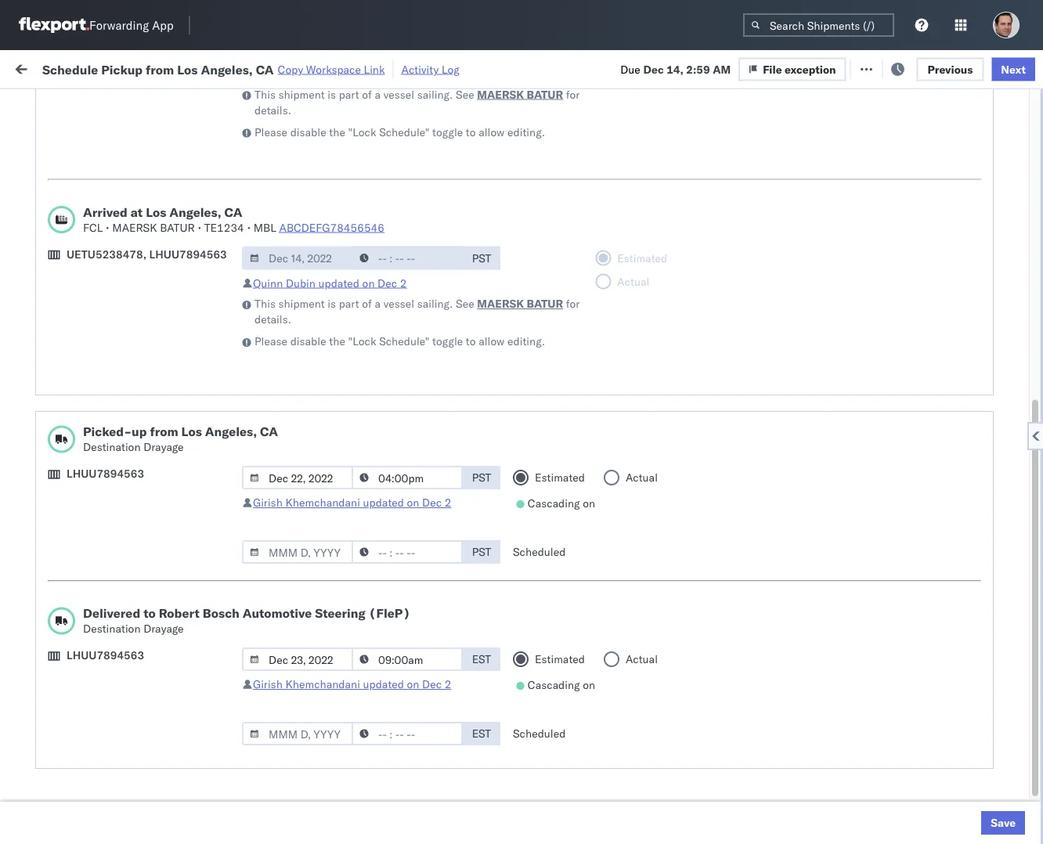Task type: describe. For each thing, give the bounding box(es) containing it.
pickup for the 'confirm pickup from los angeles, ca' link
[[79, 424, 113, 438]]

flexport. image
[[19, 17, 89, 33]]

2 of from the top
[[362, 297, 372, 311]]

confirm pickup from rotterdam, netherlands button
[[36, 734, 222, 766]]

pickup for 5th schedule pickup from los angeles, ca link from the bottom of the page
[[85, 217, 119, 231]]

jan down 11:30 pm est, jan 28, 2023 at the left
[[325, 674, 342, 688]]

lhuu7894563, for 9:00 am est, dec 24, 2022
[[965, 467, 1043, 481]]

copy
[[278, 62, 303, 76]]

jan left 25,
[[326, 605, 343, 619]]

2 for delivered to robert bosch automotive steering (flep)
[[445, 678, 452, 691]]

1 ceau7522281, from the top
[[965, 191, 1043, 205]]

2:00 am est, feb 3, 2023
[[252, 743, 388, 757]]

deadline button
[[244, 125, 401, 140]]

3 gvcu5265864 from the top
[[965, 639, 1042, 653]]

schedule pickup from rotterdam, netherlands link for first schedule pickup from rotterdam, netherlands button from the bottom
[[36, 699, 222, 730]]

confirm pickup from los angeles, ca button
[[36, 423, 222, 456]]

clearance for second 'upload customs clearance documents' button from the bottom
[[121, 148, 172, 162]]

confirm for confirm pickup from rotterdam, netherlands
[[36, 734, 76, 748]]

confirm pickup from rotterdam, netherlands link
[[36, 734, 222, 765]]

1 resize handle column header from the left
[[224, 121, 243, 844]]

lhuu7894563 for robert
[[67, 649, 144, 662]]

flexport
[[581, 502, 622, 515]]

for for first the maersk batur link from the top of the page
[[566, 87, 580, 101]]

confirm pickup from rotterdam, netherlands
[[36, 734, 197, 764]]

1 upload customs clearance documents button from the top
[[36, 148, 222, 181]]

confirm delivery button
[[36, 466, 119, 483]]

7:00
[[252, 433, 276, 446]]

activity
[[402, 62, 439, 76]]

3 schedule delivery appointment link from the top
[[36, 535, 193, 550]]

app
[[152, 18, 174, 33]]

los inside picked-up from los angeles, ca destination drayage
[[181, 424, 202, 439]]

2022 down quinn dubin updated on dec 2 button
[[362, 295, 390, 309]]

batur for first the maersk batur link from the top of the page
[[527, 87, 563, 101]]

2 this shipment is part of a vessel sailing. see maersk batur from the top
[[255, 297, 563, 311]]

1 vertical spatial to
[[466, 334, 476, 348]]

estimated for picked-up from los angeles, ca
[[535, 471, 585, 484]]

fcl inside arrived at los angeles, ca fcl • maersk batur • te1234 • mbl abcdefg78456546
[[83, 221, 103, 234]]

abcdefg78456546 button
[[279, 221, 385, 234]]

drayage inside delivered to robert bosch automotive steering (flep) destination drayage
[[143, 622, 184, 636]]

maersk for 1st the maersk batur link from the bottom of the page
[[477, 297, 524, 311]]

updated for steering
[[363, 678, 404, 691]]

1 schedule delivery appointment button from the top
[[36, 190, 193, 207]]

1 please disable the "lock schedule" toggle to allow editing. from the top
[[255, 125, 545, 139]]

1 the from the top
[[329, 125, 345, 139]]

7 ocean fcl from the top
[[479, 536, 534, 550]]

3 5, from the top
[[350, 295, 360, 309]]

documents for third "upload customs clearance documents" link from the bottom of the page
[[36, 164, 93, 178]]

187 on track
[[360, 61, 424, 74]]

work,
[[164, 97, 189, 109]]

ready
[[119, 97, 147, 109]]

upload customs clearance documents for second 'upload customs clearance documents' button from the bottom
[[36, 148, 172, 178]]

0 vertical spatial 2
[[400, 276, 407, 290]]

deadline
[[252, 128, 290, 140]]

est, up 7:00 pm est, dec 23, 2022 on the bottom left of the page
[[299, 398, 323, 412]]

girish khemchandani updated on dec 2 for steering
[[253, 678, 452, 691]]

save button
[[982, 812, 1025, 835]]

numbers
[[965, 134, 1004, 146]]

pickup for 2nd schedule pickup from los angeles, ca link from the bottom of the page
[[85, 493, 119, 507]]

from inside confirm pickup from rotterdam, netherlands
[[116, 734, 138, 748]]

los inside arrived at los angeles, ca fcl • maersk batur • te1234 • mbl abcdefg78456546
[[146, 204, 166, 220]]

8:30 pm est, jan 30, 2023 for schedule delivery appointment
[[252, 674, 392, 688]]

confirm pickup from los angeles, ca
[[36, 424, 205, 454]]

see for first the maersk batur link from the top of the page
[[456, 87, 474, 101]]

confirm delivery
[[36, 466, 119, 480]]

est, down 2:59 am est, jan 13, 2023
[[305, 536, 329, 550]]

0 vertical spatial updated
[[318, 276, 360, 290]]

rotterdam, for 11:30 pm est, jan 23, 2023
[[148, 562, 203, 576]]

angeles, inside arrived at los angeles, ca fcl • maersk batur • te1234 • mbl abcdefg78456546
[[169, 204, 221, 220]]

4 schedule pickup from los angeles, ca from the top
[[36, 493, 211, 522]]

batur for 1st the maersk batur link from the bottom of the page
[[527, 297, 563, 311]]

2 appointment from the top
[[128, 294, 193, 308]]

container
[[965, 122, 1007, 134]]

1 sailing. from the top
[[417, 87, 453, 101]]

ready for work, blocked, in progress
[[119, 97, 283, 109]]

actions
[[985, 128, 1017, 140]]

at for 778
[[311, 61, 321, 74]]

mode button
[[472, 125, 558, 140]]

2 maersk batur link from the top
[[477, 296, 563, 312]]

confirm for confirm pickup from los angeles, ca
[[36, 424, 76, 438]]

4 schedule pickup from los angeles, ca link from the top
[[36, 492, 222, 524]]

est, left feb
[[299, 743, 323, 757]]

1 vertical spatial rotterdam,
[[148, 700, 203, 714]]

2 5, from the top
[[350, 260, 360, 274]]

snoozed
[[324, 97, 360, 109]]

at for arrived
[[131, 204, 143, 220]]

abcdefg78456546
[[279, 221, 385, 234]]

snoozed : no
[[324, 97, 380, 109]]

cascading on for delivered to robert bosch automotive steering (flep)
[[528, 678, 595, 692]]

2 please disable the "lock schedule" toggle to allow editing. from the top
[[255, 334, 545, 348]]

khemchandani for ca
[[285, 496, 360, 510]]

pickup for second schedule pickup from los angeles, ca link from the top
[[85, 252, 119, 266]]

bosch inside delivered to robert bosch automotive steering (flep) destination drayage
[[203, 606, 240, 621]]

robert
[[159, 606, 200, 621]]

2 toggle from the top
[[432, 334, 463, 348]]

delivery for the schedule delivery appointment button for 8:30 pm est, jan 30, 2023
[[85, 673, 125, 687]]

est, down the 2:59 am est, dec 14, 2022
[[299, 433, 322, 446]]

4 edt, from the top
[[299, 329, 324, 343]]

10 ocean fcl from the top
[[479, 674, 534, 688]]

estimated for delivered to robert bosch automotive steering (flep)
[[535, 653, 585, 666]]

2 upload customs clearance documents link from the top
[[36, 354, 222, 386]]

1 schedule" from the top
[[379, 125, 430, 139]]

30, for schedule delivery appointment
[[345, 674, 362, 688]]

mmm d, yyyy text field for ca
[[242, 246, 353, 270]]

2022 up quinn dubin updated on dec 2
[[362, 226, 390, 240]]

track
[[398, 61, 424, 74]]

4 resize handle column header from the left
[[555, 121, 573, 844]]

3 11:30 from the top
[[252, 640, 283, 653]]

filtered by:
[[16, 96, 72, 110]]

3 • from the left
[[247, 221, 251, 234]]

delivery down uetu5238478,
[[85, 294, 125, 308]]

import
[[132, 61, 167, 74]]

from inside picked-up from los angeles, ca destination drayage
[[150, 424, 178, 439]]

forwarding
[[89, 18, 149, 33]]

container numbers
[[965, 122, 1007, 146]]

1 schedule pickup from rotterdam, netherlands button from the top
[[36, 561, 222, 594]]

picked-
[[83, 424, 132, 439]]

2022 up 9:00 am est, dec 24, 2022
[[368, 433, 395, 446]]

in
[[233, 97, 242, 109]]

1 upload customs clearance documents link from the top
[[36, 148, 222, 179]]

est, down '2:59 am est, jan 25, 2023'
[[305, 640, 329, 653]]

2 gvcu5265864 from the top
[[965, 570, 1042, 584]]

1 vertical spatial 23,
[[352, 536, 369, 550]]

forwarding app
[[89, 18, 174, 33]]

1 is from the top
[[328, 87, 336, 101]]

cascading for picked-up from los angeles, ca
[[528, 497, 580, 510]]

30, for schedule pickup from rotterdam, netherlands
[[345, 709, 362, 722]]

28,
[[352, 640, 369, 653]]

confirm pickup from los angeles, ca link
[[36, 423, 222, 455]]

scheduled for picked-up from los angeles, ca
[[513, 545, 566, 559]]

upload customs clearance documents for 1st 'upload customs clearance documents' button from the bottom of the page
[[36, 355, 172, 385]]

0 vertical spatial to
[[466, 125, 476, 139]]

2 schedule pickup from los angeles, ca button from the top
[[36, 251, 222, 284]]

1 for details. from the top
[[255, 87, 580, 117]]

maersk for first the maersk batur link from the top of the page
[[477, 87, 524, 101]]

batch
[[956, 61, 987, 74]]

next
[[1001, 62, 1026, 76]]

4 schedule pickup from los angeles, ca button from the top
[[36, 492, 222, 525]]

demo
[[625, 502, 654, 515]]

delivery for 'confirm delivery' button
[[79, 466, 119, 480]]

5 ceau7522281, from the top
[[965, 329, 1043, 343]]

Search Shipments (/) text field
[[743, 13, 895, 37]]

my work
[[16, 57, 85, 78]]

lagerfeld
[[840, 571, 887, 584]]

2 • from the left
[[198, 221, 201, 234]]

est, up '2:59 am est, jan 25, 2023'
[[305, 571, 329, 584]]

batur inside arrived at los angeles, ca fcl • maersk batur • te1234 • mbl abcdefg78456546
[[160, 221, 195, 234]]

4 nov from the top
[[327, 329, 347, 343]]

up
[[132, 424, 147, 439]]

jan up feb
[[325, 709, 342, 722]]

2022 up 7:00 pm est, dec 23, 2022 on the bottom left of the page
[[369, 398, 396, 412]]

3 schedule pickup from los angeles, ca button from the top
[[36, 320, 222, 353]]

updated for ca
[[363, 496, 404, 510]]

4 ocean fcl from the top
[[479, 398, 534, 412]]

nyku9743990 for schedule delivery appointment
[[965, 674, 1042, 687]]

previous
[[928, 62, 973, 76]]

angeles, inside picked-up from los angeles, ca destination drayage
[[205, 424, 257, 439]]

1 edt, from the top
[[299, 226, 324, 240]]

ca inside picked-up from los angeles, ca destination drayage
[[260, 424, 278, 439]]

2 resize handle column header from the left
[[398, 121, 417, 844]]

(0)
[[254, 61, 274, 74]]

7:00 pm est, dec 23, 2022
[[252, 433, 395, 446]]

1 details. from the top
[[255, 103, 291, 117]]

-- : -- -- text field for delivered to robert bosch automotive steering (flep)
[[352, 648, 463, 671]]

2 ceau7522281, from the top
[[965, 226, 1043, 239]]

integration test account - karl lagerfeld
[[683, 571, 887, 584]]

los for 5th schedule pickup from los angeles, ca link from the bottom of the page
[[148, 217, 165, 231]]

1889466
[[899, 398, 946, 412]]

pm down automotive
[[286, 640, 303, 653]]

2 details. from the top
[[255, 313, 291, 326]]

msdu7304509
[[965, 501, 1043, 515]]

delivery for the schedule delivery appointment button corresponding to 11:30 pm est, jan 23, 2023
[[85, 535, 125, 549]]

consignee
[[657, 502, 710, 515]]

log
[[442, 62, 460, 76]]

ca inside confirm pickup from los angeles, ca
[[36, 440, 51, 454]]

schedule delivery appointment button for 8:30 pm est, jan 30, 2023
[[36, 672, 193, 690]]

1 schedule pickup from los angeles, ca button from the top
[[36, 217, 222, 249]]

pm right 7:00
[[279, 433, 296, 446]]

3 2:59 am edt, nov 5, 2022 from the top
[[252, 295, 390, 309]]

3 edt, from the top
[[299, 295, 324, 309]]

2 schedule delivery appointment link from the top
[[36, 397, 193, 412]]

2 netherlands from the top
[[36, 716, 97, 729]]

due
[[621, 62, 641, 76]]

1 schedule delivery appointment link from the top
[[36, 190, 193, 206]]

flexport demo consignee
[[581, 502, 710, 515]]

3 schedule pickup from los angeles, ca from the top
[[36, 321, 211, 350]]

4 5, from the top
[[350, 329, 360, 343]]

3 nyku9743990 from the top
[[965, 812, 1042, 825]]

this for first the maersk batur link from the top of the page
[[255, 87, 276, 101]]

11 ocean fcl from the top
[[479, 709, 534, 722]]

1 est from the top
[[472, 653, 491, 666]]

2:00
[[252, 743, 276, 757]]

mmm d, yyyy text field for est
[[242, 722, 353, 746]]

2 "lock from the top
[[348, 334, 376, 348]]

activity log
[[402, 62, 460, 76]]

2 sailing. from the top
[[417, 297, 453, 311]]

0 vertical spatial 14,
[[667, 62, 684, 76]]

2 upload customs clearance documents button from the top
[[36, 354, 222, 387]]

girish khemchandani updated on dec 2 button for ca
[[253, 496, 452, 510]]

pickup for confirm pickup from rotterdam, netherlands link on the left of the page
[[79, 734, 113, 748]]

schedule delivery appointment for 2nd schedule delivery appointment 'link' from the bottom of the page
[[36, 535, 193, 549]]

schedule pickup from los angeles, ca copy workspace link
[[42, 61, 385, 77]]

arrived at los angeles, ca fcl • maersk batur • te1234 • mbl abcdefg78456546
[[83, 204, 385, 234]]

2 edt, from the top
[[299, 260, 324, 274]]

girish for angeles,
[[253, 496, 283, 510]]

3 upload from the top
[[36, 631, 72, 645]]

6 ceau7522281, from the top
[[965, 363, 1043, 377]]

schedule delivery appointment button for 2:59 am edt, nov 5, 2022
[[36, 293, 193, 311]]

1 vertical spatial 14,
[[349, 398, 366, 412]]

2 the from the top
[[329, 334, 345, 348]]

2:59 am est, jan 25, 2023
[[252, 605, 393, 619]]

2 -- : -- -- text field from the top
[[352, 722, 463, 746]]

integration
[[683, 571, 737, 584]]

documents for 3rd "upload customs clearance documents" link
[[36, 647, 93, 660]]

1 schedule pickup from los angeles, ca link from the top
[[36, 217, 222, 248]]

container numbers button
[[957, 118, 1043, 146]]

1 this shipment is part of a vessel sailing. see maersk batur from the top
[[255, 87, 563, 101]]

appointment for 2nd schedule delivery appointment 'link' from the bottom of the page
[[128, 535, 193, 549]]

batch action
[[956, 61, 1024, 74]]

action
[[990, 61, 1024, 74]]

girish for automotive
[[253, 678, 283, 691]]

due dec 14, 2:59 am
[[621, 62, 731, 76]]

account
[[764, 571, 805, 584]]

by:
[[57, 96, 72, 110]]

schedule pickup from rotterdam, netherlands for first schedule pickup from rotterdam, netherlands button from the bottom schedule pickup from rotterdam, netherlands 'link'
[[36, 700, 203, 729]]

this for 1st the maersk batur link from the bottom of the page
[[255, 297, 276, 311]]

to inside delivered to robert bosch automotive steering (flep) destination drayage
[[143, 606, 156, 621]]

delivered to robert bosch automotive steering (flep) destination drayage
[[83, 606, 411, 636]]

delivered
[[83, 606, 140, 621]]

filtered
[[16, 96, 54, 110]]

copy workspace link button
[[278, 62, 385, 76]]

2 shipment from the top
[[279, 297, 325, 311]]

778
[[288, 61, 308, 74]]

uetu5238478,
[[67, 247, 147, 261]]

778 at risk
[[288, 61, 342, 74]]

schedule delivery appointment for 2nd schedule delivery appointment 'link' from the top of the page
[[36, 398, 193, 411]]

actual for delivered to robert bosch automotive steering (flep)
[[626, 653, 658, 666]]

7 resize handle column header from the left
[[938, 121, 957, 844]]

8:30 for schedule pickup from rotterdam, netherlands
[[252, 709, 276, 722]]

pm up automotive
[[286, 571, 303, 584]]

pm down 11:30 pm est, jan 28, 2023 at the left
[[279, 674, 296, 688]]

est, down 9:00 am est, dec 24, 2022
[[299, 502, 323, 515]]

schedule pickup from rotterdam, netherlands for schedule pickup from rotterdam, netherlands 'link' associated with 2nd schedule pickup from rotterdam, netherlands button from the bottom
[[36, 562, 203, 591]]

message
[[210, 61, 254, 74]]

girish khemchandani updated on dec 2 for ca
[[253, 496, 452, 510]]

ca inside arrived at los angeles, ca fcl • maersk batur • te1234 • mbl abcdefg78456546
[[224, 204, 242, 220]]

1 shipment from the top
[[279, 87, 325, 101]]

2 allow from the top
[[479, 334, 505, 348]]

schedule delivery appointment for 4th schedule delivery appointment 'link'
[[36, 673, 193, 687]]

2 nov from the top
[[327, 260, 347, 274]]

customs for second 'upload customs clearance documents' button from the bottom
[[74, 148, 118, 162]]

flex- for 1889466
[[865, 398, 899, 412]]

3 upload customs clearance documents from the top
[[36, 631, 172, 660]]

3 clearance from the top
[[121, 631, 172, 645]]

save
[[991, 816, 1016, 830]]

3 ocean fcl from the top
[[479, 329, 534, 343]]

2130387
[[899, 571, 946, 584]]

2 schedule pickup from los angeles, ca from the top
[[36, 252, 211, 281]]

2 schedule delivery appointment from the top
[[36, 294, 193, 308]]

2 11:30 from the top
[[252, 571, 283, 584]]

(flep)
[[369, 606, 411, 621]]

9:00 am est, dec 24, 2022
[[252, 467, 396, 481]]

2 for picked-up from los angeles, ca
[[445, 496, 452, 510]]

appointment for 4th schedule delivery appointment 'link'
[[128, 673, 193, 687]]

1 11:30 from the top
[[252, 536, 283, 550]]



Task type: vqa. For each thing, say whether or not it's contained in the screenshot.


Task type: locate. For each thing, give the bounding box(es) containing it.
at inside arrived at los angeles, ca fcl • maersk batur • te1234 • mbl abcdefg78456546
[[131, 204, 143, 220]]

lhuu7894563
[[149, 247, 227, 261], [67, 467, 144, 481], [67, 649, 144, 662]]

1 vertical spatial lhuu7894563
[[67, 467, 144, 481]]

3 pst from the top
[[472, 545, 491, 559]]

lhuu7894563, for 7:00 pm est, dec 23, 2022
[[965, 432, 1043, 446]]

pickup for 1st schedule pickup from los angeles, ca link from the bottom
[[85, 596, 119, 610]]

2 horizontal spatial •
[[247, 221, 251, 234]]

2 clearance from the top
[[121, 355, 172, 369]]

0 vertical spatial cascading on
[[528, 497, 595, 510]]

1 toggle from the top
[[432, 125, 463, 139]]

for for 1st the maersk batur link from the bottom of the page
[[566, 297, 580, 311]]

0 vertical spatial maersk batur link
[[477, 87, 563, 102]]

11:30 pm est, jan 23, 2023 up '2:59 am est, jan 25, 2023'
[[252, 571, 399, 584]]

2 30, from the top
[[345, 709, 362, 722]]

customs
[[74, 148, 118, 162], [74, 355, 118, 369], [74, 631, 118, 645]]

arrived
[[83, 204, 128, 220]]

0 vertical spatial mmm d, yyyy text field
[[242, 246, 353, 270]]

ca
[[256, 61, 274, 77], [224, 204, 242, 220], [36, 233, 51, 247], [36, 268, 51, 281], [36, 336, 51, 350], [260, 424, 278, 439], [36, 440, 51, 454], [36, 509, 51, 522], [36, 612, 51, 626]]

3 resize handle column header from the left
[[453, 121, 472, 844]]

los for second schedule pickup from los angeles, ca link from the top
[[148, 252, 165, 266]]

import work button
[[126, 50, 204, 85]]

rotterdam,
[[148, 562, 203, 576], [148, 700, 203, 714], [141, 734, 197, 748]]

work
[[45, 57, 85, 78]]

8:30 for schedule delivery appointment
[[252, 674, 276, 688]]

the down snoozed
[[329, 125, 345, 139]]

1 please from the top
[[255, 125, 287, 139]]

1 horizontal spatial •
[[198, 221, 201, 234]]

confirm inside confirm delivery link
[[36, 466, 76, 480]]

11:30 pm est, jan 28, 2023
[[252, 640, 399, 653]]

"lock down : in the left of the page
[[348, 125, 376, 139]]

los for 1st schedule pickup from los angeles, ca link from the bottom
[[148, 596, 165, 610]]

upload customs clearance documents link down workitem button
[[36, 148, 222, 179]]

2 disable from the top
[[290, 334, 326, 348]]

1 vertical spatial scheduled
[[513, 727, 566, 741]]

1 vertical spatial documents
[[36, 371, 93, 385]]

13,
[[346, 502, 363, 515]]

2 upload customs clearance documents from the top
[[36, 355, 172, 385]]

0 vertical spatial allow
[[479, 125, 505, 139]]

11:30
[[252, 536, 283, 550], [252, 571, 283, 584], [252, 640, 283, 653]]

1 vessel from the top
[[384, 87, 414, 101]]

schedule delivery appointment button up uetu5238478,
[[36, 190, 193, 207]]

on
[[383, 61, 395, 74], [362, 276, 375, 290], [407, 496, 419, 510], [583, 497, 595, 510], [407, 678, 419, 691], [583, 678, 595, 692]]

0 horizontal spatial 14,
[[349, 398, 366, 412]]

8:30 pm est, jan 30, 2023 for schedule pickup from rotterdam, netherlands
[[252, 709, 392, 722]]

0 vertical spatial destination
[[83, 440, 141, 454]]

2 vertical spatial 2
[[445, 678, 452, 691]]

3 confirm from the top
[[36, 734, 76, 748]]

netherlands
[[36, 578, 97, 591], [36, 716, 97, 729], [36, 750, 97, 764]]

1 vertical spatial -- : -- -- text field
[[352, 722, 463, 746]]

a right : in the left of the page
[[375, 87, 381, 101]]

pickup for third schedule pickup from los angeles, ca link
[[85, 321, 119, 334]]

of
[[362, 87, 372, 101], [362, 297, 372, 311]]

see
[[456, 87, 474, 101], [456, 297, 474, 311]]

MMM D, YYYY text field
[[242, 466, 353, 490], [242, 722, 353, 746]]

1 appointment from the top
[[128, 191, 193, 204]]

11:30 down delivered to robert bosch automotive steering (flep) destination drayage at the bottom left
[[252, 640, 283, 653]]

1 -- : -- -- text field from the top
[[352, 466, 463, 490]]

1 vertical spatial lhuu7894563,
[[965, 432, 1043, 446]]

0 vertical spatial drayage
[[143, 440, 184, 454]]

schedule pickup from los angeles, ca button
[[36, 217, 222, 249], [36, 251, 222, 284], [36, 320, 222, 353], [36, 492, 222, 525], [36, 596, 222, 629]]

jan up steering
[[332, 571, 349, 584]]

2 ocean fcl from the top
[[479, 295, 534, 309]]

girish
[[253, 496, 283, 510], [253, 678, 283, 691]]

confirm delivery link
[[36, 466, 119, 481]]

drayage
[[143, 440, 184, 454], [143, 622, 184, 636]]

2 mmm d, yyyy text field from the top
[[242, 540, 353, 564]]

0 vertical spatial part
[[339, 87, 359, 101]]

1 vertical spatial maersk
[[112, 221, 157, 234]]

0 vertical spatial disable
[[290, 125, 326, 139]]

2 vertical spatial mmm d, yyyy text field
[[242, 648, 353, 671]]

scheduled for delivered to robert bosch automotive steering (flep)
[[513, 727, 566, 741]]

allow
[[479, 125, 505, 139], [479, 334, 505, 348]]

pickup inside confirm pickup from los angeles, ca
[[79, 424, 113, 438]]

cascading on
[[528, 497, 595, 510], [528, 678, 595, 692]]

netherlands for 2:00 am est, feb 3, 2023
[[36, 750, 97, 764]]

schedule delivery appointment up picked-
[[36, 398, 193, 411]]

from inside confirm pickup from los angeles, ca
[[116, 424, 138, 438]]

netherlands inside confirm pickup from rotterdam, netherlands
[[36, 750, 97, 764]]

flex-2130387 button
[[840, 567, 949, 589], [840, 567, 949, 589]]

delivery down delivered
[[85, 673, 125, 687]]

the
[[329, 125, 345, 139], [329, 334, 345, 348]]

confirm for confirm delivery
[[36, 466, 76, 480]]

actual
[[626, 471, 658, 484], [626, 653, 658, 666]]

appointment for first schedule delivery appointment 'link' from the top
[[128, 191, 193, 204]]

0 vertical spatial rotterdam,
[[148, 562, 203, 576]]

-
[[808, 571, 815, 584]]

snooze
[[425, 128, 455, 140]]

0 vertical spatial scheduled
[[513, 545, 566, 559]]

please down the progress
[[255, 125, 287, 139]]

maersk inside arrived at los angeles, ca fcl • maersk batur • te1234 • mbl abcdefg78456546
[[112, 221, 157, 234]]

schedule pickup from los angeles, ca link
[[36, 217, 222, 248], [36, 251, 222, 282], [36, 320, 222, 351], [36, 492, 222, 524], [36, 596, 222, 627]]

187
[[360, 61, 380, 74]]

link
[[364, 62, 385, 76]]

1 gvcu5265864 from the top
[[965, 536, 1042, 549]]

schedule pickup from rotterdam, netherlands link up delivered
[[36, 561, 222, 593]]

1 vertical spatial disable
[[290, 334, 326, 348]]

angeles, inside confirm pickup from los angeles, ca
[[162, 424, 205, 438]]

details. up deadline
[[255, 103, 291, 117]]

1 30, from the top
[[345, 674, 362, 688]]

0 vertical spatial est
[[472, 653, 491, 666]]

los for third schedule pickup from los angeles, ca link
[[148, 321, 165, 334]]

1 vertical spatial flex-
[[865, 571, 899, 584]]

schedule delivery appointment link
[[36, 190, 193, 206], [36, 397, 193, 412], [36, 535, 193, 550], [36, 672, 193, 688]]

2023
[[366, 502, 393, 515], [371, 536, 399, 550], [371, 571, 399, 584], [366, 605, 393, 619], [371, 640, 399, 653], [365, 674, 392, 688], [365, 709, 392, 722], [361, 743, 388, 757]]

flex-2130387
[[865, 571, 946, 584]]

1 vertical spatial girish khemchandani updated on dec 2 button
[[253, 678, 452, 691]]

no
[[367, 97, 380, 109]]

3 schedule delivery appointment button from the top
[[36, 397, 193, 414]]

upload for second 'upload customs clearance documents' button from the bottom
[[36, 148, 72, 162]]

2 is from the top
[[328, 297, 336, 311]]

• left mbl
[[247, 221, 251, 234]]

-- : -- -- text field
[[352, 246, 463, 270], [352, 722, 463, 746]]

the down quinn dubin updated on dec 2 button
[[329, 334, 345, 348]]

0 vertical spatial is
[[328, 87, 336, 101]]

5 appointment from the top
[[128, 673, 193, 687]]

actual for picked-up from los angeles, ca
[[626, 471, 658, 484]]

2 vertical spatial confirm
[[36, 734, 76, 748]]

netherlands for 11:30 pm est, jan 23, 2023
[[36, 578, 97, 591]]

jan
[[326, 502, 343, 515], [332, 536, 349, 550], [332, 571, 349, 584], [326, 605, 343, 619], [332, 640, 349, 653], [325, 674, 342, 688], [325, 709, 342, 722]]

2 vertical spatial customs
[[74, 631, 118, 645]]

pickup inside confirm pickup from rotterdam, netherlands
[[79, 734, 113, 748]]

is down copy workspace link button
[[328, 87, 336, 101]]

1 confirm from the top
[[36, 424, 76, 438]]

girish khemchandani updated on dec 2
[[253, 496, 452, 510], [253, 678, 452, 691]]

0 vertical spatial upload customs clearance documents link
[[36, 148, 222, 179]]

1 ocean fcl from the top
[[479, 260, 534, 274]]

1 of from the top
[[362, 87, 372, 101]]

karl
[[817, 571, 837, 584]]

2022 right 24,
[[369, 467, 396, 481]]

upload customs clearance documents
[[36, 148, 172, 178], [36, 355, 172, 385], [36, 631, 172, 660]]

message (0)
[[210, 61, 274, 74]]

23, up 24,
[[348, 433, 365, 446]]

destination inside delivered to robert bosch automotive steering (flep) destination drayage
[[83, 622, 141, 636]]

2 vertical spatial 11:30
[[252, 640, 283, 653]]

0 vertical spatial -- : -- -- text field
[[352, 466, 463, 490]]

1 vertical spatial a
[[375, 297, 381, 311]]

2 vertical spatial upload
[[36, 631, 72, 645]]

delivery for 3rd the schedule delivery appointment button from the bottom
[[85, 398, 125, 411]]

workitem button
[[9, 125, 227, 140]]

delivery down confirm pickup from los angeles, ca
[[79, 466, 119, 480]]

customs down workitem button
[[74, 148, 118, 162]]

1 vertical spatial 2
[[445, 496, 452, 510]]

8:30 pm est, jan 30, 2023
[[252, 674, 392, 688], [252, 709, 392, 722]]

schedule delivery appointment down delivered
[[36, 673, 193, 687]]

dubin
[[286, 276, 316, 290]]

nyku9743990 for schedule pickup from rotterdam, netherlands
[[965, 708, 1042, 722]]

pm up 2:00 am est, feb 3, 2023 in the left bottom of the page
[[279, 709, 296, 722]]

pickup for first schedule pickup from rotterdam, netherlands button from the bottom schedule pickup from rotterdam, netherlands 'link'
[[85, 700, 119, 714]]

schedule pickup from rotterdam, netherlands button up delivered
[[36, 561, 222, 594]]

1 "lock from the top
[[348, 125, 376, 139]]

schedule delivery appointment button down uetu5238478,
[[36, 293, 193, 311]]

documents up picked-
[[36, 371, 93, 385]]

pst for quinn dubin updated on dec 2
[[472, 251, 491, 265]]

dec
[[643, 62, 664, 76], [378, 276, 397, 290], [326, 398, 346, 412], [325, 433, 345, 446], [326, 467, 346, 481], [422, 496, 442, 510], [422, 678, 442, 691]]

schedule delivery appointment
[[36, 191, 193, 204], [36, 294, 193, 308], [36, 398, 193, 411], [36, 535, 193, 549], [36, 673, 193, 687]]

MMM D, YYYY text field
[[242, 246, 353, 270], [242, 540, 353, 564], [242, 648, 353, 671]]

destination down picked-
[[83, 440, 141, 454]]

1 scheduled from the top
[[513, 545, 566, 559]]

jan down '13,'
[[332, 536, 349, 550]]

est, up 2:59 am est, jan 13, 2023
[[299, 467, 323, 481]]

edt,
[[299, 226, 324, 240], [299, 260, 324, 274], [299, 295, 324, 309], [299, 329, 324, 343]]

1 vertical spatial cascading on
[[528, 678, 595, 692]]

los inside confirm pickup from los angeles, ca
[[141, 424, 159, 438]]

2 vertical spatial rotterdam,
[[141, 734, 197, 748]]

11:30 down 2:59 am est, jan 13, 2023
[[252, 536, 283, 550]]

rotterdam, inside confirm pickup from rotterdam, netherlands
[[141, 734, 197, 748]]

destination inside picked-up from los angeles, ca destination drayage
[[83, 440, 141, 454]]

1 vertical spatial upload
[[36, 355, 72, 369]]

0 vertical spatial girish khemchandani updated on dec 2
[[253, 496, 452, 510]]

5 resize handle column header from the left
[[656, 121, 675, 844]]

upload customs clearance documents button up the up
[[36, 354, 222, 387]]

14,
[[667, 62, 684, 76], [349, 398, 366, 412]]

1 11:30 pm est, jan 23, 2023 from the top
[[252, 536, 399, 550]]

0 vertical spatial upload
[[36, 148, 72, 162]]

girish khemchandani updated on dec 2 button
[[253, 496, 452, 510], [253, 678, 452, 691]]

• down arrived
[[106, 221, 109, 234]]

1 vertical spatial confirm
[[36, 466, 76, 480]]

1 upload from the top
[[36, 148, 72, 162]]

gvcu5265864
[[965, 536, 1042, 549], [965, 570, 1042, 584], [965, 639, 1042, 653], [965, 743, 1042, 756], [965, 777, 1042, 791]]

flex-1889466 button
[[840, 394, 949, 416], [840, 394, 949, 416]]

2 vertical spatial lhuu7894563
[[67, 649, 144, 662]]

work
[[170, 61, 197, 74]]

documents for 2nd "upload customs clearance documents" link from the top
[[36, 371, 93, 385]]

0 vertical spatial documents
[[36, 164, 93, 178]]

upload customs clearance documents button
[[36, 148, 222, 181], [36, 354, 222, 387]]

2 2:59 am edt, nov 5, 2022 from the top
[[252, 260, 390, 274]]

:
[[360, 97, 363, 109]]

confirm inside confirm pickup from los angeles, ca
[[36, 424, 76, 438]]

schedule delivery appointment down uetu5238478,
[[36, 294, 193, 308]]

los for 2nd schedule pickup from los angeles, ca link from the bottom of the page
[[148, 493, 165, 507]]

12 ocean fcl from the top
[[479, 743, 534, 757]]

1 vertical spatial part
[[339, 297, 359, 311]]

2 girish khemchandani updated on dec 2 button from the top
[[253, 678, 452, 691]]

2 confirm from the top
[[36, 466, 76, 480]]

schedule delivery appointment link down delivered
[[36, 672, 193, 688]]

1 vertical spatial khemchandani
[[285, 678, 360, 691]]

risk
[[323, 61, 342, 74]]

5 ocean fcl from the top
[[479, 467, 534, 481]]

delivery up picked-
[[85, 398, 125, 411]]

14, right due
[[667, 62, 684, 76]]

mmm d, yyyy text field for pst
[[242, 466, 353, 490]]

23, up 25,
[[352, 571, 369, 584]]

jan left '13,'
[[326, 502, 343, 515]]

disable right deadline
[[290, 125, 326, 139]]

3,
[[348, 743, 358, 757]]

0 vertical spatial sailing.
[[417, 87, 453, 101]]

0 vertical spatial 30,
[[345, 674, 362, 688]]

2 vessel from the top
[[384, 297, 414, 311]]

updated right 'dubin'
[[318, 276, 360, 290]]

1 -- : -- -- text field from the top
[[352, 246, 463, 270]]

8 resize handle column header from the left
[[1003, 121, 1022, 844]]

drayage inside picked-up from los angeles, ca destination drayage
[[143, 440, 184, 454]]

11:30 up automotive
[[252, 571, 283, 584]]

0 vertical spatial estimated
[[535, 471, 585, 484]]

pickup for schedule pickup from rotterdam, netherlands 'link' associated with 2nd schedule pickup from rotterdam, netherlands button from the bottom
[[85, 562, 119, 576]]

clearance down workitem button
[[121, 148, 172, 162]]

5 schedule delivery appointment from the top
[[36, 673, 193, 687]]

2 vertical spatial lhuu7894563,
[[965, 467, 1043, 481]]

0 vertical spatial toggle
[[432, 125, 463, 139]]

6 ocean fcl from the top
[[479, 502, 534, 515]]

1 vertical spatial shipment
[[279, 297, 325, 311]]

quinn dubin updated on dec 2
[[253, 276, 407, 290]]

5 schedule pickup from los angeles, ca button from the top
[[36, 596, 222, 629]]

schedule pickup from rotterdam, netherlands up delivered
[[36, 562, 203, 591]]

khemchandani for steering
[[285, 678, 360, 691]]

5 schedule delivery appointment button from the top
[[36, 672, 193, 690]]

0 vertical spatial schedule pickup from rotterdam, netherlands
[[36, 562, 203, 591]]

-- : -- -- text field for picked-up from los angeles, ca
[[352, 466, 463, 490]]

upload customs clearance documents link up the up
[[36, 354, 222, 386]]

schedule pickup from rotterdam, netherlands link for 2nd schedule pickup from rotterdam, netherlands button from the bottom
[[36, 561, 222, 593]]

1 maersk batur link from the top
[[477, 87, 563, 102]]

0 vertical spatial confirm
[[36, 424, 76, 438]]

2 vertical spatial upload customs clearance documents
[[36, 631, 172, 660]]

workitem
[[17, 128, 58, 140]]

8:30 pm est, jan 30, 2023 down 11:30 pm est, jan 28, 2023 at the left
[[252, 674, 392, 688]]

1 vertical spatial schedule"
[[379, 334, 430, 348]]

2 schedule pickup from rotterdam, netherlands button from the top
[[36, 699, 222, 732]]

est, down 11:30 pm est, jan 28, 2023 at the left
[[299, 674, 322, 688]]

0 vertical spatial lhuu7894563
[[149, 247, 227, 261]]

1 vertical spatial this
[[255, 297, 276, 311]]

2 drayage from the top
[[143, 622, 184, 636]]

0 vertical spatial shipment
[[279, 87, 325, 101]]

2 a from the top
[[375, 297, 381, 311]]

caiu7969337
[[965, 157, 1039, 170]]

schedule delivery appointment button down delivered
[[36, 672, 193, 690]]

upload for 1st 'upload customs clearance documents' button from the bottom of the page
[[36, 355, 72, 369]]

schedule pickup from rotterdam, netherlands button up confirm pickup from rotterdam, netherlands link on the left of the page
[[36, 699, 222, 732]]

Search Work text field
[[517, 56, 688, 80]]

4 2:59 am edt, nov 5, 2022 from the top
[[252, 329, 390, 343]]

2 please from the top
[[255, 334, 287, 348]]

2 flex- from the top
[[865, 571, 899, 584]]

drayage down the up
[[143, 440, 184, 454]]

forwarding app link
[[19, 17, 174, 33]]

1 vertical spatial is
[[328, 297, 336, 311]]

flex- for 2130387
[[865, 571, 899, 584]]

30,
[[345, 674, 362, 688], [345, 709, 362, 722]]

schedule delivery appointment link up delivered
[[36, 535, 193, 550]]

2
[[400, 276, 407, 290], [445, 496, 452, 510], [445, 678, 452, 691]]

4 schedule delivery appointment from the top
[[36, 535, 193, 549]]

lhuu7894563 for from
[[67, 467, 144, 481]]

23, down '13,'
[[352, 536, 369, 550]]

0 vertical spatial this shipment is part of a vessel sailing. see maersk batur
[[255, 87, 563, 101]]

1 vertical spatial cascading
[[528, 678, 580, 692]]

abcd1234560
[[965, 605, 1043, 618]]

upload customs clearance documents link down delivered
[[36, 630, 222, 662]]

file
[[776, 61, 796, 74], [763, 62, 782, 76]]

batch action button
[[932, 56, 1034, 80]]

1 vertical spatial upload customs clearance documents
[[36, 355, 172, 385]]

schedule delivery appointment button for 11:30 pm est, jan 23, 2023
[[36, 535, 193, 552]]

1 vertical spatial editing.
[[508, 334, 545, 348]]

0 vertical spatial clearance
[[121, 148, 172, 162]]

1 vertical spatial updated
[[363, 496, 404, 510]]

1 allow from the top
[[479, 125, 505, 139]]

1 vertical spatial 11:30 pm est, jan 23, 2023
[[252, 571, 399, 584]]

is down quinn dubin updated on dec 2 button
[[328, 297, 336, 311]]

1 a from the top
[[375, 87, 381, 101]]

9 ocean fcl from the top
[[479, 640, 534, 653]]

delivery for 1st the schedule delivery appointment button
[[85, 191, 125, 204]]

2 editing. from the top
[[508, 334, 545, 348]]

1 vertical spatial at
[[131, 204, 143, 220]]

upload
[[36, 148, 72, 162], [36, 355, 72, 369], [36, 631, 72, 645]]

pst for girish khemchandani updated on dec 2
[[472, 471, 491, 484]]

delivery up delivered
[[85, 535, 125, 549]]

documents down workitem
[[36, 164, 93, 178]]

nyku9743990
[[965, 674, 1042, 687], [965, 708, 1042, 722], [965, 812, 1042, 825]]

vessel down quinn dubin updated on dec 2
[[384, 297, 414, 311]]

3 nov from the top
[[327, 295, 347, 309]]

0 vertical spatial flex-
[[865, 398, 899, 412]]

estimated
[[535, 471, 585, 484], [535, 653, 585, 666]]

1 vertical spatial upload customs clearance documents link
[[36, 354, 222, 386]]

rotterdam, for 2:00 am est, feb 3, 2023
[[141, 734, 197, 748]]

0 vertical spatial 8:30 pm est, jan 30, 2023
[[252, 674, 392, 688]]

mmm d, yyyy text field down automotive
[[242, 648, 353, 671]]

1 vertical spatial 8:30 pm est, jan 30, 2023
[[252, 709, 392, 722]]

appointment for 2nd schedule delivery appointment 'link' from the top of the page
[[128, 398, 193, 411]]

documents down delivered
[[36, 647, 93, 660]]

pm down 2:59 am est, jan 13, 2023
[[286, 536, 303, 550]]

los for the 'confirm pickup from los angeles, ca' link
[[141, 424, 159, 438]]

9:00
[[252, 467, 276, 481]]

11:30 pm est, jan 23, 2023
[[252, 536, 399, 550], [252, 571, 399, 584]]

30, down 28,
[[345, 674, 362, 688]]

1 part from the top
[[339, 87, 359, 101]]

1 vertical spatial mmm d, yyyy text field
[[242, 540, 353, 564]]

2:59 am est, jan 13, 2023
[[252, 502, 393, 515]]

next button
[[992, 57, 1036, 81]]

2 vertical spatial batur
[[527, 297, 563, 311]]

2 documents from the top
[[36, 371, 93, 385]]

1 vertical spatial of
[[362, 297, 372, 311]]

schedule"
[[379, 125, 430, 139], [379, 334, 430, 348]]

1 upload customs clearance documents from the top
[[36, 148, 172, 178]]

customs for 1st 'upload customs clearance documents' button from the bottom of the page
[[74, 355, 118, 369]]

girish khemchandani updated on dec 2 button for steering
[[253, 678, 452, 691]]

1 vertical spatial nyku9743990
[[965, 708, 1042, 722]]

0 vertical spatial khemchandani
[[285, 496, 360, 510]]

feb
[[326, 743, 345, 757]]

cascading on for picked-up from los angeles, ca
[[528, 497, 595, 510]]

of down quinn dubin updated on dec 2 button
[[362, 297, 372, 311]]

2 vertical spatial upload customs clearance documents link
[[36, 630, 222, 662]]

23, for schedule pickup from rotterdam, netherlands
[[352, 571, 369, 584]]

0 vertical spatial cascading
[[528, 497, 580, 510]]

this down quinn
[[255, 297, 276, 311]]

2022 up quinn dubin updated on dec 2 button
[[362, 260, 390, 274]]

2 nyku9743990 from the top
[[965, 708, 1042, 722]]

0 vertical spatial actual
[[626, 471, 658, 484]]

2 schedule pickup from rotterdam, netherlands from the top
[[36, 700, 203, 729]]

0 vertical spatial schedule"
[[379, 125, 430, 139]]

0 vertical spatial 11:30
[[252, 536, 283, 550]]

-- : -- -- text field
[[352, 466, 463, 490], [352, 540, 463, 564], [352, 648, 463, 671]]

1 disable from the top
[[290, 125, 326, 139]]

1 vertical spatial clearance
[[121, 355, 172, 369]]

2 girish khemchandani updated on dec 2 from the top
[[253, 678, 452, 691]]

drayage down robert
[[143, 622, 184, 636]]

resize handle column header
[[224, 121, 243, 844], [398, 121, 417, 844], [453, 121, 472, 844], [555, 121, 573, 844], [656, 121, 675, 844], [813, 121, 832, 844], [938, 121, 957, 844], [1003, 121, 1022, 844]]

te1234
[[204, 221, 244, 234]]

please
[[255, 125, 287, 139], [255, 334, 287, 348]]

previous button
[[917, 57, 984, 81]]

3 mmm d, yyyy text field from the top
[[242, 648, 353, 671]]

khemchandani down 9:00 am est, dec 24, 2022
[[285, 496, 360, 510]]

1 vertical spatial allow
[[479, 334, 505, 348]]

schedule delivery appointment button up picked-
[[36, 397, 193, 414]]

import work
[[132, 61, 197, 74]]

est, up 11:30 pm est, jan 28, 2023 at the left
[[299, 605, 323, 619]]

please down quinn
[[255, 334, 287, 348]]

4 schedule delivery appointment link from the top
[[36, 672, 193, 688]]

jan left 28,
[[332, 640, 349, 653]]

lhuu7894563, for 2:59 am est, dec 14, 2022
[[965, 398, 1043, 412]]

girish down "9:00"
[[253, 496, 283, 510]]

1 khemchandani from the top
[[285, 496, 360, 510]]

confirm inside confirm pickup from rotterdam, netherlands
[[36, 734, 76, 748]]

details. down quinn
[[255, 313, 291, 326]]

0 vertical spatial a
[[375, 87, 381, 101]]

5 gvcu5265864 from the top
[[965, 777, 1042, 791]]

pickup
[[101, 61, 143, 77], [85, 217, 119, 231], [85, 252, 119, 266], [85, 321, 119, 334], [79, 424, 113, 438], [85, 493, 119, 507], [85, 562, 119, 576], [85, 596, 119, 610], [85, 700, 119, 714], [79, 734, 113, 748]]

0 vertical spatial schedule pickup from rotterdam, netherlands link
[[36, 561, 222, 593]]

clearance for 1st 'upload customs clearance documents' button from the bottom of the page
[[121, 355, 172, 369]]

upload customs clearance documents down workitem button
[[36, 148, 172, 178]]

0 vertical spatial batur
[[527, 87, 563, 101]]

schedule delivery appointment up delivered
[[36, 535, 193, 549]]

5 schedule pickup from los angeles, ca from the top
[[36, 596, 211, 626]]

24,
[[349, 467, 366, 481]]

2 for details. from the top
[[255, 297, 580, 326]]

1 vertical spatial sailing.
[[417, 297, 453, 311]]

8:30 up 2:00
[[252, 709, 276, 722]]

mode
[[479, 128, 503, 140]]

23, for confirm pickup from los angeles, ca
[[348, 433, 365, 446]]

1 drayage from the top
[[143, 440, 184, 454]]

customs up picked-
[[74, 355, 118, 369]]

mmm d, yyyy text field for automotive
[[242, 648, 353, 671]]

1 vertical spatial girish
[[253, 678, 283, 691]]

1 horizontal spatial at
[[311, 61, 321, 74]]

pm
[[279, 433, 296, 446], [286, 536, 303, 550], [286, 571, 303, 584], [286, 640, 303, 653], [279, 674, 296, 688], [279, 709, 296, 722]]

cascading for delivered to robert bosch automotive steering (flep)
[[528, 678, 580, 692]]

4 gvcu5265864 from the top
[[965, 743, 1042, 756]]

this down the (0)
[[255, 87, 276, 101]]

2 11:30 pm est, jan 23, 2023 from the top
[[252, 571, 399, 584]]

documents
[[36, 164, 93, 178], [36, 371, 93, 385], [36, 647, 93, 660]]

schedule delivery appointment button up delivered
[[36, 535, 193, 552]]

2 vertical spatial netherlands
[[36, 750, 97, 764]]

1 vertical spatial schedule pickup from rotterdam, netherlands
[[36, 700, 203, 729]]

girish khemchandani updated on dec 2 button down 24,
[[253, 496, 452, 510]]

2022 down quinn dubin updated on dec 2
[[362, 329, 390, 343]]

khemchandani down 11:30 pm est, jan 28, 2023 at the left
[[285, 678, 360, 691]]

lhuu7894563 down confirm pickup from los angeles, ca
[[67, 467, 144, 481]]

girish khemchandani updated on dec 2 button down 28,
[[253, 678, 452, 691]]

2 destination from the top
[[83, 622, 141, 636]]

8 ocean fcl from the top
[[479, 571, 534, 584]]

quinn
[[253, 276, 283, 290]]

1 lhuu7894563, from the top
[[965, 398, 1043, 412]]

1 vertical spatial schedule pickup from rotterdam, netherlands button
[[36, 699, 222, 732]]

0 vertical spatial 8:30
[[252, 674, 276, 688]]

mmm d, yyyy text field up 'dubin'
[[242, 246, 353, 270]]

1 vertical spatial batur
[[160, 221, 195, 234]]

2 vertical spatial -- : -- -- text field
[[352, 648, 463, 671]]

2 mmm d, yyyy text field from the top
[[242, 722, 353, 746]]

est, up 2:00 am est, feb 3, 2023 in the left bottom of the page
[[299, 709, 322, 722]]

schedule delivery appointment up uetu5238478,
[[36, 191, 193, 204]]

6 resize handle column header from the left
[[813, 121, 832, 844]]

progress
[[244, 97, 283, 109]]

0 vertical spatial for details.
[[255, 87, 580, 117]]

lhuu7894563 down delivered
[[67, 649, 144, 662]]

appointment down robert
[[128, 673, 193, 687]]

schedule delivery appointment link up picked-
[[36, 397, 193, 412]]

3 schedule delivery appointment from the top
[[36, 398, 193, 411]]

0 vertical spatial "lock
[[348, 125, 376, 139]]

shipment down 778
[[279, 87, 325, 101]]

this shipment is part of a vessel sailing. see maersk batur
[[255, 87, 563, 101], [255, 297, 563, 311]]

appointment up robert
[[128, 535, 193, 549]]

girish khemchandani updated on dec 2 down 24,
[[253, 496, 452, 510]]

0 vertical spatial maersk
[[477, 87, 524, 101]]

upload customs clearance documents button down workitem button
[[36, 148, 222, 181]]

schedule delivery appointment for first schedule delivery appointment 'link' from the top
[[36, 191, 193, 204]]

3 documents from the top
[[36, 647, 93, 660]]

picked-up from los angeles, ca destination drayage
[[83, 424, 278, 454]]

2 est from the top
[[472, 727, 491, 741]]

flex-
[[865, 398, 899, 412], [865, 571, 899, 584]]

2 schedule delivery appointment button from the top
[[36, 293, 193, 311]]

am
[[713, 62, 731, 76], [279, 226, 297, 240], [279, 260, 297, 274], [279, 295, 297, 309], [279, 329, 297, 343], [279, 398, 297, 412], [279, 467, 297, 481], [279, 502, 297, 515], [279, 605, 297, 619], [279, 743, 297, 757]]



